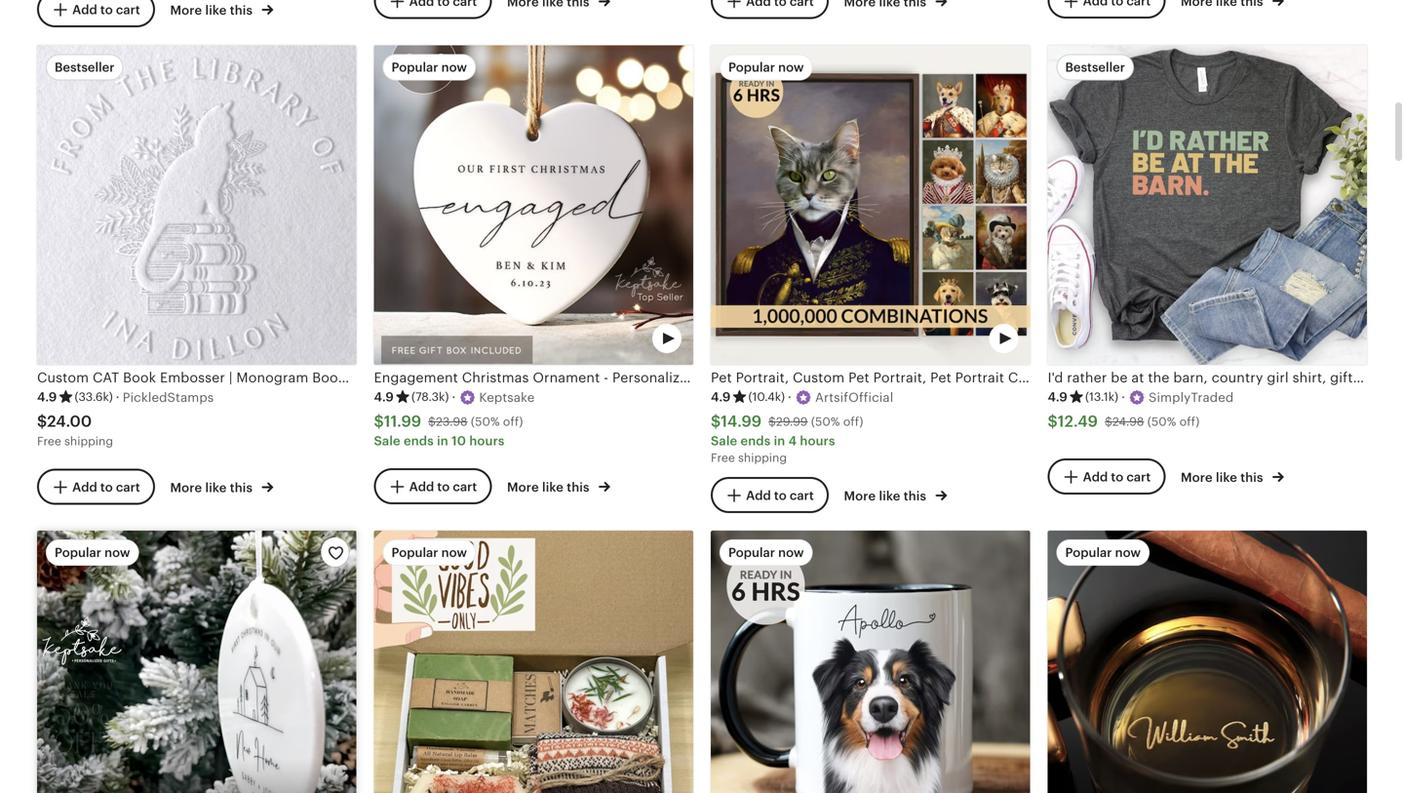 Task type: describe. For each thing, give the bounding box(es) containing it.
this for 12.49
[[1241, 470, 1264, 485]]

cart for 11.99
[[453, 479, 477, 494]]

bestseller for (13.1k)
[[1066, 60, 1126, 74]]

4 quick from the left
[[1184, 330, 1220, 344]]

quick shop for 11.99
[[510, 330, 579, 344]]

product video element for the pet portrait, custom pet portrait, pet portrait custom, dog portrait, cat portrait, regal royal animal canvas painting personalize art gift image
[[711, 45, 1031, 365]]

hours for 11.99
[[470, 434, 505, 448]]

add for 11.99
[[409, 479, 434, 494]]

more like this link for 14.99
[[844, 485, 948, 505]]

shipping inside $ 24.00 free shipping
[[64, 435, 113, 448]]

in for 11.99
[[437, 434, 449, 448]]

1 popular now link from the left
[[37, 531, 357, 793]]

24.00
[[47, 413, 92, 430]]

cart for 24.00
[[116, 480, 140, 495]]

23.98
[[436, 415, 468, 428]]

(33.6k)
[[75, 390, 113, 404]]

(78.3k)
[[412, 390, 449, 404]]

more like this link for 11.99
[[507, 476, 611, 496]]

ends for 14.99
[[741, 434, 771, 448]]

4 4.9 from the left
[[1048, 390, 1068, 405]]

sale for 14.99
[[711, 434, 738, 448]]

custom cat book embosser | monogram book stamp embosser | rubber stamp, self inking stamp or embosser image
[[37, 45, 357, 365]]

(50% for 11.99
[[471, 415, 500, 428]]

11.99
[[384, 413, 422, 430]]

ends for 11.99
[[404, 434, 434, 448]]

free inside $ 14.99 $ 29.99 (50% off) sale ends in 4 hours free shipping
[[711, 451, 735, 464]]

14.99
[[721, 413, 762, 430]]

in for 14.99
[[774, 434, 786, 448]]

4.9 for 24.00
[[37, 390, 57, 405]]

more like this link for 24.00
[[170, 477, 274, 497]]

i'd rather be at the barn, country girl shirt, gift for horse owner, horse trainer gift country farm girl shirt horse rescue retro barn girl image
[[1048, 45, 1368, 365]]

like for 14.99
[[879, 489, 901, 503]]

product video element for custom mug from photo, christmas gift for pet parents, dog lover gift, digital pet portrait, pet painting, coffee mug, dog dad gift, cat dad
[[711, 531, 1031, 793]]

off) inside $ 12.49 $ 24.98 (50% off)
[[1180, 415, 1200, 428]]

add for 24.00
[[72, 480, 97, 495]]

to for 14.99
[[774, 488, 787, 503]]

sale for 11.99
[[374, 434, 401, 448]]

12.49
[[1058, 413, 1099, 430]]

shop for 11.99
[[549, 330, 579, 344]]

· for (78.3k)
[[452, 390, 456, 405]]

off) for 14.99
[[844, 415, 864, 428]]

off) for 11.99
[[503, 415, 523, 428]]

add for 14.99
[[746, 488, 771, 503]]

(10.4k)
[[749, 390, 785, 404]]

more for 14.99
[[844, 489, 876, 503]]

$ 14.99 $ 29.99 (50% off) sale ends in 4 hours free shipping
[[711, 413, 864, 464]]

quick for 11.99
[[510, 330, 546, 344]]

4.9 for 11.99
[[374, 390, 394, 405]]

(50% inside $ 12.49 $ 24.98 (50% off)
[[1148, 415, 1177, 428]]

add to cart button for 14.99
[[711, 477, 829, 513]]

4
[[789, 434, 797, 448]]



Task type: vqa. For each thing, say whether or not it's contained in the screenshot.
second the (50% from left
yes



Task type: locate. For each thing, give the bounding box(es) containing it.
$ 24.00 free shipping
[[37, 413, 113, 448]]

3 off) from the left
[[1180, 415, 1200, 428]]

4 quick shop from the left
[[1184, 330, 1253, 344]]

2 popular now link from the left
[[374, 531, 694, 793]]

2 quick shop button from the left
[[475, 318, 593, 355]]

in
[[437, 434, 449, 448], [774, 434, 786, 448]]

quick shop button for 14.99
[[812, 318, 930, 355]]

add to cart for 24.00
[[72, 480, 140, 495]]

hours right 4
[[800, 434, 836, 448]]

personalized new home ornament - new home christmas ornament - wreath new house ornament image
[[37, 531, 357, 793]]

1 horizontal spatial in
[[774, 434, 786, 448]]

· for (13.1k)
[[1122, 390, 1126, 405]]

sale
[[374, 434, 401, 448], [711, 434, 738, 448]]

shop for 14.99
[[886, 330, 916, 344]]

custom whiskey glass with premium quality side and bottom engraving for any special occasion. image
[[1048, 531, 1368, 793]]

1 horizontal spatial free
[[711, 451, 735, 464]]

24.98
[[1113, 415, 1145, 428]]

pet portrait, custom pet portrait, pet portrait custom, dog portrait, cat portrait, regal royal animal canvas painting personalize art gift image
[[711, 45, 1031, 365]]

in inside $ 11.99 $ 23.98 (50% off) sale ends in 10 hours
[[437, 434, 449, 448]]

1 sale from the left
[[374, 434, 401, 448]]

hours inside $ 11.99 $ 23.98 (50% off) sale ends in 10 hours
[[470, 434, 505, 448]]

$
[[37, 413, 47, 430], [374, 413, 384, 430], [711, 413, 721, 430], [1048, 413, 1058, 430], [428, 415, 436, 428], [769, 415, 776, 428], [1105, 415, 1113, 428]]

3 (50% from the left
[[1148, 415, 1177, 428]]

product video element
[[374, 45, 694, 365], [711, 45, 1031, 365], [37, 531, 357, 793], [711, 531, 1031, 793]]

free down 24.00
[[37, 435, 61, 448]]

4 popular now link from the left
[[1048, 531, 1368, 793]]

0 horizontal spatial in
[[437, 434, 449, 448]]

1 quick from the left
[[173, 330, 209, 344]]

$ 12.49 $ 24.98 (50% off)
[[1048, 413, 1200, 430]]

engagement christmas ornament - personalized first christmas keepsake - engaged christmas gift 2023 image
[[374, 45, 694, 365]]

in left 4
[[774, 434, 786, 448]]

1 hours from the left
[[470, 434, 505, 448]]

sale inside $ 14.99 $ 29.99 (50% off) sale ends in 4 hours free shipping
[[711, 434, 738, 448]]

·
[[116, 390, 120, 405], [452, 390, 456, 405], [788, 390, 792, 405], [1122, 390, 1126, 405]]

off)
[[503, 415, 523, 428], [844, 415, 864, 428], [1180, 415, 1200, 428]]

more like this for 11.99
[[507, 480, 593, 495]]

free
[[37, 435, 61, 448], [711, 451, 735, 464]]

hours right 10
[[470, 434, 505, 448]]

(50% inside $ 14.99 $ 29.99 (50% off) sale ends in 4 hours free shipping
[[811, 415, 840, 428]]

29.99
[[776, 415, 808, 428]]

0 horizontal spatial shipping
[[64, 435, 113, 448]]

1 vertical spatial free
[[711, 451, 735, 464]]

popular now
[[392, 60, 467, 74], [729, 60, 804, 74], [55, 545, 130, 560], [392, 545, 467, 560], [729, 545, 804, 560], [1066, 545, 1141, 560]]

quick
[[173, 330, 209, 344], [510, 330, 546, 344], [847, 330, 883, 344], [1184, 330, 1220, 344]]

(50% right 29.99
[[811, 415, 840, 428]]

off) right 23.98
[[503, 415, 523, 428]]

bestseller
[[55, 60, 115, 74], [1066, 60, 1126, 74]]

3 popular now link from the left
[[711, 531, 1031, 793]]

2 horizontal spatial (50%
[[1148, 415, 1177, 428]]

3 shop from the left
[[886, 330, 916, 344]]

1 vertical spatial shipping
[[739, 451, 787, 464]]

(50% for 14.99
[[811, 415, 840, 428]]

add to cart button
[[37, 0, 155, 28], [1048, 458, 1166, 495], [374, 468, 492, 505], [37, 469, 155, 505], [711, 477, 829, 513]]

quick shop for 24.00
[[173, 330, 242, 344]]

sale inside $ 11.99 $ 23.98 (50% off) sale ends in 10 hours
[[374, 434, 401, 448]]

hours for 14.99
[[800, 434, 836, 448]]

off) inside $ 11.99 $ 23.98 (50% off) sale ends in 10 hours
[[503, 415, 523, 428]]

1 off) from the left
[[503, 415, 523, 428]]

now
[[442, 60, 467, 74], [779, 60, 804, 74], [105, 545, 130, 560], [442, 545, 467, 560], [779, 545, 804, 560], [1116, 545, 1141, 560]]

off) right 24.98
[[1180, 415, 1200, 428]]

3 · from the left
[[788, 390, 792, 405]]

product video element for engagement christmas ornament - personalized first christmas keepsake - engaged christmas gift 2023 image
[[374, 45, 694, 365]]

to
[[100, 3, 113, 17], [1112, 470, 1124, 484], [437, 479, 450, 494], [100, 480, 113, 495], [774, 488, 787, 503]]

more
[[170, 3, 202, 18], [1181, 470, 1213, 485], [507, 480, 539, 495], [170, 480, 202, 495], [844, 489, 876, 503]]

0 horizontal spatial sale
[[374, 434, 401, 448]]

cart
[[116, 3, 140, 17], [1127, 470, 1151, 484], [453, 479, 477, 494], [116, 480, 140, 495], [790, 488, 814, 503]]

4 shop from the left
[[1223, 330, 1253, 344]]

1 quick shop button from the left
[[137, 318, 256, 355]]

popular
[[392, 60, 439, 74], [729, 60, 776, 74], [55, 545, 101, 560], [392, 545, 439, 560], [729, 545, 776, 560], [1066, 545, 1113, 560]]

free inside $ 24.00 free shipping
[[37, 435, 61, 448]]

3 quick shop from the left
[[847, 330, 916, 344]]

add
[[72, 3, 97, 17], [1084, 470, 1108, 484], [409, 479, 434, 494], [72, 480, 97, 495], [746, 488, 771, 503]]

add to cart
[[72, 3, 140, 17], [1084, 470, 1151, 484], [409, 479, 477, 494], [72, 480, 140, 495], [746, 488, 814, 503]]

hours
[[470, 434, 505, 448], [800, 434, 836, 448]]

4.9 up 14.99
[[711, 390, 731, 405]]

0 vertical spatial shipping
[[64, 435, 113, 448]]

1 4.9 from the left
[[37, 390, 57, 405]]

shop for 24.00
[[212, 330, 242, 344]]

0 horizontal spatial ends
[[404, 434, 434, 448]]

1 · from the left
[[116, 390, 120, 405]]

sale down 11.99
[[374, 434, 401, 448]]

free down 14.99
[[711, 451, 735, 464]]

this
[[230, 3, 253, 18], [1241, 470, 1264, 485], [567, 480, 590, 495], [230, 480, 253, 495], [904, 489, 927, 503]]

like
[[205, 3, 227, 18], [1217, 470, 1238, 485], [542, 480, 564, 495], [205, 480, 227, 495], [879, 489, 901, 503]]

1 in from the left
[[437, 434, 449, 448]]

(50% right 23.98
[[471, 415, 500, 428]]

add to cart for 14.99
[[746, 488, 814, 503]]

$ 11.99 $ 23.98 (50% off) sale ends in 10 hours
[[374, 413, 523, 448]]

quick shop for 14.99
[[847, 330, 916, 344]]

1 ends from the left
[[404, 434, 434, 448]]

shipping down 14.99
[[739, 451, 787, 464]]

1 horizontal spatial (50%
[[811, 415, 840, 428]]

shipping inside $ 14.99 $ 29.99 (50% off) sale ends in 4 hours free shipping
[[739, 451, 787, 464]]

custom mug from photo, christmas gift for pet parents, dog lover gift, digital pet portrait, pet painting, coffee mug, dog dad gift, cat dad image
[[711, 531, 1031, 793]]

stress relief gift, friendship gift, self care box for women, care package for her, mental health self care package for her, hygge gift box image
[[374, 531, 694, 793]]

· right (10.4k)
[[788, 390, 792, 405]]

1 bestseller from the left
[[55, 60, 115, 74]]

2 quick from the left
[[510, 330, 546, 344]]

2 4.9 from the left
[[374, 390, 394, 405]]

1 horizontal spatial off)
[[844, 415, 864, 428]]

quick shop
[[173, 330, 242, 344], [510, 330, 579, 344], [847, 330, 916, 344], [1184, 330, 1253, 344]]

off) right 29.99
[[844, 415, 864, 428]]

in left 10
[[437, 434, 449, 448]]

to for 24.00
[[100, 480, 113, 495]]

ends down 14.99
[[741, 434, 771, 448]]

1 horizontal spatial sale
[[711, 434, 738, 448]]

1 horizontal spatial shipping
[[739, 451, 787, 464]]

0 horizontal spatial (50%
[[471, 415, 500, 428]]

add to cart button for 24.00
[[37, 469, 155, 505]]

ends inside $ 14.99 $ 29.99 (50% off) sale ends in 4 hours free shipping
[[741, 434, 771, 448]]

2 (50% from the left
[[811, 415, 840, 428]]

1 horizontal spatial bestseller
[[1066, 60, 1126, 74]]

2 in from the left
[[774, 434, 786, 448]]

like for 24.00
[[205, 480, 227, 495]]

2 hours from the left
[[800, 434, 836, 448]]

add to cart button for 11.99
[[374, 468, 492, 505]]

shipping
[[64, 435, 113, 448], [739, 451, 787, 464]]

0 vertical spatial free
[[37, 435, 61, 448]]

sale down 14.99
[[711, 434, 738, 448]]

2 shop from the left
[[549, 330, 579, 344]]

0 horizontal spatial hours
[[470, 434, 505, 448]]

more like this for 14.99
[[844, 489, 930, 503]]

2 bestseller from the left
[[1066, 60, 1126, 74]]

ends inside $ 11.99 $ 23.98 (50% off) sale ends in 10 hours
[[404, 434, 434, 448]]

popular now link
[[37, 531, 357, 793], [374, 531, 694, 793], [711, 531, 1031, 793], [1048, 531, 1368, 793]]

(50%
[[471, 415, 500, 428], [811, 415, 840, 428], [1148, 415, 1177, 428]]

1 (50% from the left
[[471, 415, 500, 428]]

cart for 14.99
[[790, 488, 814, 503]]

(50% right 24.98
[[1148, 415, 1177, 428]]

this for 14.99
[[904, 489, 927, 503]]

like for 11.99
[[542, 480, 564, 495]]

2 horizontal spatial off)
[[1180, 415, 1200, 428]]

bestseller for (33.6k)
[[55, 60, 115, 74]]

shipping down 24.00
[[64, 435, 113, 448]]

ends down 11.99
[[404, 434, 434, 448]]

quick shop button for 24.00
[[137, 318, 256, 355]]

off) inside $ 14.99 $ 29.99 (50% off) sale ends in 4 hours free shipping
[[844, 415, 864, 428]]

1 horizontal spatial hours
[[800, 434, 836, 448]]

1 quick shop from the left
[[173, 330, 242, 344]]

0 horizontal spatial bestseller
[[55, 60, 115, 74]]

· right "(33.6k)"
[[116, 390, 120, 405]]

2 off) from the left
[[844, 415, 864, 428]]

more for 24.00
[[170, 480, 202, 495]]

more for 11.99
[[507, 480, 539, 495]]

3 quick from the left
[[847, 330, 883, 344]]

2 · from the left
[[452, 390, 456, 405]]

hours inside $ 14.99 $ 29.99 (50% off) sale ends in 4 hours free shipping
[[800, 434, 836, 448]]

· right (78.3k)
[[452, 390, 456, 405]]

4.9 up 11.99
[[374, 390, 394, 405]]

4.9 up 24.00
[[37, 390, 57, 405]]

quick for 24.00
[[173, 330, 209, 344]]

· for (33.6k)
[[116, 390, 120, 405]]

more like this
[[170, 3, 256, 18], [1181, 470, 1267, 485], [507, 480, 593, 495], [170, 480, 256, 495], [844, 489, 930, 503]]

4.9
[[37, 390, 57, 405], [374, 390, 394, 405], [711, 390, 731, 405], [1048, 390, 1068, 405]]

· right '(13.1k)'
[[1122, 390, 1126, 405]]

ends
[[404, 434, 434, 448], [741, 434, 771, 448]]

4 quick shop button from the left
[[1149, 318, 1267, 355]]

(50% inside $ 11.99 $ 23.98 (50% off) sale ends in 10 hours
[[471, 415, 500, 428]]

this for 11.99
[[567, 480, 590, 495]]

1 horizontal spatial ends
[[741, 434, 771, 448]]

$ inside $ 24.00 free shipping
[[37, 413, 47, 430]]

$ inside $ 12.49 $ 24.98 (50% off)
[[1105, 415, 1113, 428]]

10
[[452, 434, 466, 448]]

quick for 14.99
[[847, 330, 883, 344]]

more like this for 24.00
[[170, 480, 256, 495]]

3 4.9 from the left
[[711, 390, 731, 405]]

add to cart for 11.99
[[409, 479, 477, 494]]

shop
[[212, 330, 242, 344], [549, 330, 579, 344], [886, 330, 916, 344], [1223, 330, 1253, 344]]

1 shop from the left
[[212, 330, 242, 344]]

2 quick shop from the left
[[510, 330, 579, 344]]

4.9 for 14.99
[[711, 390, 731, 405]]

0 horizontal spatial off)
[[503, 415, 523, 428]]

(13.1k)
[[1086, 390, 1119, 404]]

to for 11.99
[[437, 479, 450, 494]]

4 · from the left
[[1122, 390, 1126, 405]]

quick shop button for 11.99
[[475, 318, 593, 355]]

4.9 up 12.49
[[1048, 390, 1068, 405]]

0 horizontal spatial free
[[37, 435, 61, 448]]

quick shop button
[[137, 318, 256, 355], [475, 318, 593, 355], [812, 318, 930, 355], [1149, 318, 1267, 355]]

product video element for personalized new home ornament - new home christmas ornament - wreath new house ornament image
[[37, 531, 357, 793]]

in inside $ 14.99 $ 29.99 (50% off) sale ends in 4 hours free shipping
[[774, 434, 786, 448]]

2 sale from the left
[[711, 434, 738, 448]]

3 quick shop button from the left
[[812, 318, 930, 355]]

more like this link
[[170, 0, 274, 19], [1181, 466, 1285, 487], [507, 476, 611, 496], [170, 477, 274, 497], [844, 485, 948, 505]]

2 ends from the left
[[741, 434, 771, 448]]



